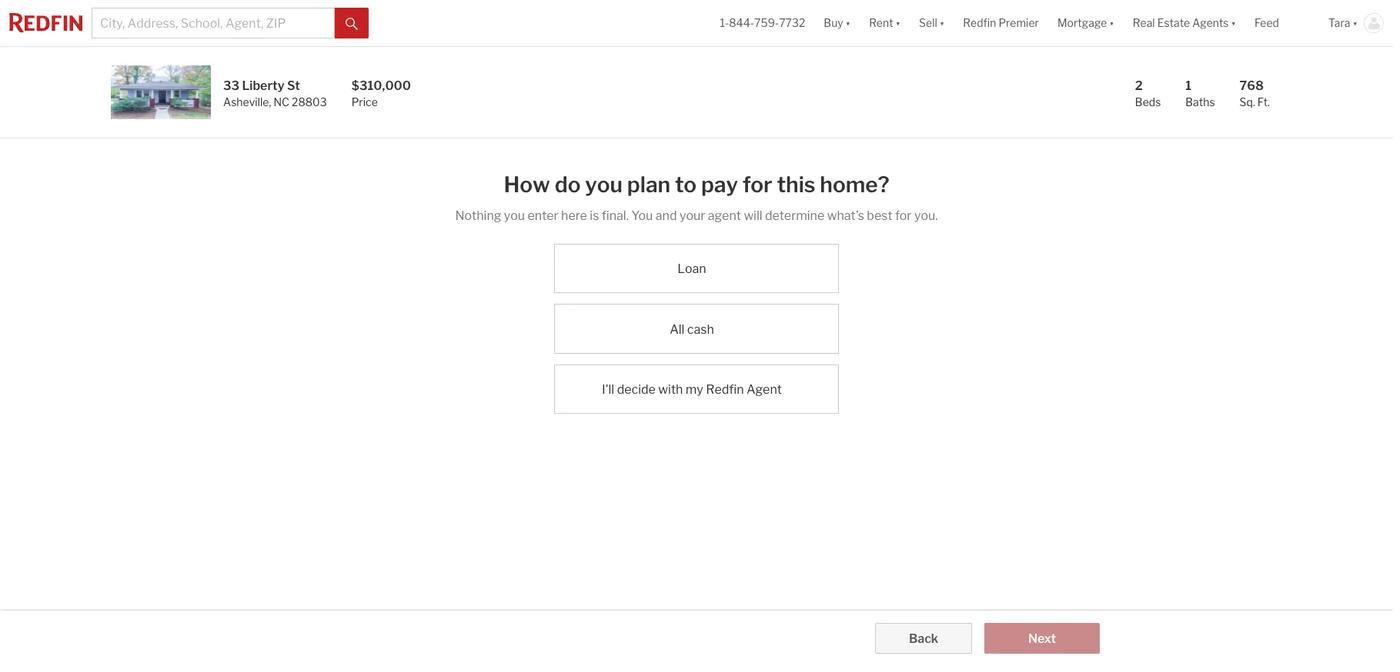 Task type: vqa. For each thing, say whether or not it's contained in the screenshot.


Task type: describe. For each thing, give the bounding box(es) containing it.
$310,000
[[352, 79, 411, 93]]

cash
[[688, 322, 714, 337]]

City, Address, School, Agent, ZIP search field
[[92, 8, 335, 39]]

final.
[[602, 209, 629, 223]]

determine
[[765, 209, 825, 223]]

to
[[675, 172, 697, 198]]

,
[[269, 95, 271, 109]]

1 vertical spatial redfin
[[706, 383, 744, 397]]

all cash
[[670, 322, 714, 337]]

7732
[[779, 16, 806, 30]]

plan
[[627, 172, 671, 198]]

pay
[[701, 172, 738, 198]]

768 sq. ft.
[[1240, 79, 1271, 109]]

33 liberty st asheville , nc 28803
[[223, 79, 327, 109]]

1-
[[720, 16, 729, 30]]

here
[[561, 209, 587, 223]]

▾ inside 'link'
[[1232, 16, 1237, 30]]

agent
[[708, 209, 741, 223]]

next button
[[985, 624, 1100, 655]]

1-844-759-7732 link
[[720, 16, 806, 30]]

1-844-759-7732
[[720, 16, 806, 30]]

28803
[[292, 95, 327, 109]]

back
[[909, 632, 939, 647]]

tara ▾
[[1329, 16, 1358, 30]]

mortgage
[[1058, 16, 1108, 30]]

estate
[[1158, 16, 1191, 30]]

st
[[287, 79, 300, 93]]

how do you plan to pay for this home?. required field. element
[[455, 163, 938, 201]]

2
[[1136, 79, 1143, 93]]

768
[[1240, 79, 1264, 93]]

buy
[[824, 16, 844, 30]]

▾ for rent ▾
[[896, 16, 901, 30]]

you.
[[915, 209, 938, 223]]

tara
[[1329, 16, 1351, 30]]

best
[[867, 209, 893, 223]]

nothing
[[455, 209, 502, 223]]

agents
[[1193, 16, 1229, 30]]

buy ▾ button
[[815, 0, 860, 46]]

▾ for buy ▾
[[846, 16, 851, 30]]

beds
[[1136, 95, 1161, 109]]

liberty
[[242, 79, 285, 93]]

how do you plan to pay for this home?
[[504, 172, 890, 198]]

mortgage ▾
[[1058, 16, 1115, 30]]

real
[[1133, 16, 1156, 30]]

my
[[686, 383, 704, 397]]

0 vertical spatial you
[[585, 172, 623, 198]]

0 vertical spatial for
[[743, 172, 773, 198]]

home?
[[820, 172, 890, 198]]

rent ▾ button
[[860, 0, 910, 46]]

submit search image
[[346, 18, 358, 30]]

sell ▾ button
[[919, 0, 945, 46]]

▾ for sell ▾
[[940, 16, 945, 30]]

1
[[1186, 79, 1192, 93]]

agent
[[747, 383, 782, 397]]

real estate agents ▾
[[1133, 16, 1237, 30]]

price
[[352, 95, 378, 109]]

mortgage ▾ button
[[1049, 0, 1124, 46]]

sell ▾ button
[[910, 0, 954, 46]]

rent ▾
[[869, 16, 901, 30]]

enter
[[528, 209, 559, 223]]

buy ▾ button
[[824, 0, 851, 46]]

this
[[777, 172, 816, 198]]

759-
[[755, 16, 779, 30]]



Task type: locate. For each thing, give the bounding box(es) containing it.
you
[[585, 172, 623, 198], [504, 209, 525, 223]]

1 horizontal spatial you
[[585, 172, 623, 198]]

sq.
[[1240, 95, 1256, 109]]

real estate agents ▾ button
[[1124, 0, 1246, 46]]

i'll
[[602, 383, 615, 397]]

with
[[659, 383, 683, 397]]

next
[[1029, 632, 1056, 647]]

redfin premier button
[[954, 0, 1049, 46]]

1 ▾ from the left
[[846, 16, 851, 30]]

▾ right tara
[[1353, 16, 1358, 30]]

mortgage ▾ button
[[1058, 0, 1115, 46]]

real estate agents ▾ link
[[1133, 0, 1237, 46]]

▾ for tara ▾
[[1353, 16, 1358, 30]]

rent
[[869, 16, 894, 30]]

you left enter
[[504, 209, 525, 223]]

redfin premier
[[964, 16, 1039, 30]]

1 vertical spatial you
[[504, 209, 525, 223]]

sell ▾
[[919, 16, 945, 30]]

decide
[[617, 383, 656, 397]]

nothing you enter here is final. you and your agent will determine what's best for you.
[[455, 209, 938, 223]]

▾ right mortgage
[[1110, 16, 1115, 30]]

1 vertical spatial for
[[896, 209, 912, 223]]

do
[[555, 172, 581, 198]]

for left you.
[[896, 209, 912, 223]]

0 vertical spatial redfin
[[964, 16, 997, 30]]

nc
[[274, 95, 290, 109]]

3 ▾ from the left
[[940, 16, 945, 30]]

sell
[[919, 16, 938, 30]]

feed
[[1255, 16, 1280, 30]]

redfin
[[964, 16, 997, 30], [706, 383, 744, 397]]

$310,000 price
[[352, 79, 411, 109]]

what's
[[827, 209, 865, 223]]

you up the is
[[585, 172, 623, 198]]

5 ▾ from the left
[[1232, 16, 1237, 30]]

▾ right sell
[[940, 16, 945, 30]]

ft.
[[1258, 95, 1271, 109]]

how
[[504, 172, 550, 198]]

premier
[[999, 16, 1039, 30]]

6 ▾ from the left
[[1353, 16, 1358, 30]]

your
[[680, 209, 706, 223]]

0 horizontal spatial for
[[743, 172, 773, 198]]

1 horizontal spatial for
[[896, 209, 912, 223]]

back button
[[876, 624, 973, 655]]

844-
[[729, 16, 755, 30]]

you
[[632, 209, 653, 223]]

redfin right my
[[706, 383, 744, 397]]

for
[[743, 172, 773, 198], [896, 209, 912, 223]]

1 horizontal spatial redfin
[[964, 16, 997, 30]]

redfin left premier
[[964, 16, 997, 30]]

asheville
[[223, 95, 269, 109]]

0 horizontal spatial you
[[504, 209, 525, 223]]

buy ▾
[[824, 16, 851, 30]]

▾ right rent
[[896, 16, 901, 30]]

baths
[[1186, 95, 1216, 109]]

feed button
[[1246, 0, 1320, 46]]

▾
[[846, 16, 851, 30], [896, 16, 901, 30], [940, 16, 945, 30], [1110, 16, 1115, 30], [1232, 16, 1237, 30], [1353, 16, 1358, 30]]

2 beds
[[1136, 79, 1161, 109]]

▾ for mortgage ▾
[[1110, 16, 1115, 30]]

will
[[744, 209, 763, 223]]

▾ right agents
[[1232, 16, 1237, 30]]

loan
[[678, 262, 707, 277]]

▾ right buy
[[846, 16, 851, 30]]

for up will
[[743, 172, 773, 198]]

1 baths
[[1186, 79, 1216, 109]]

rent ▾ button
[[869, 0, 901, 46]]

and
[[656, 209, 677, 223]]

is
[[590, 209, 599, 223]]

i'll decide with my redfin agent
[[602, 383, 782, 397]]

all
[[670, 322, 685, 337]]

0 horizontal spatial redfin
[[706, 383, 744, 397]]

redfin inside button
[[964, 16, 997, 30]]

33
[[223, 79, 240, 93]]

2 ▾ from the left
[[896, 16, 901, 30]]

4 ▾ from the left
[[1110, 16, 1115, 30]]



